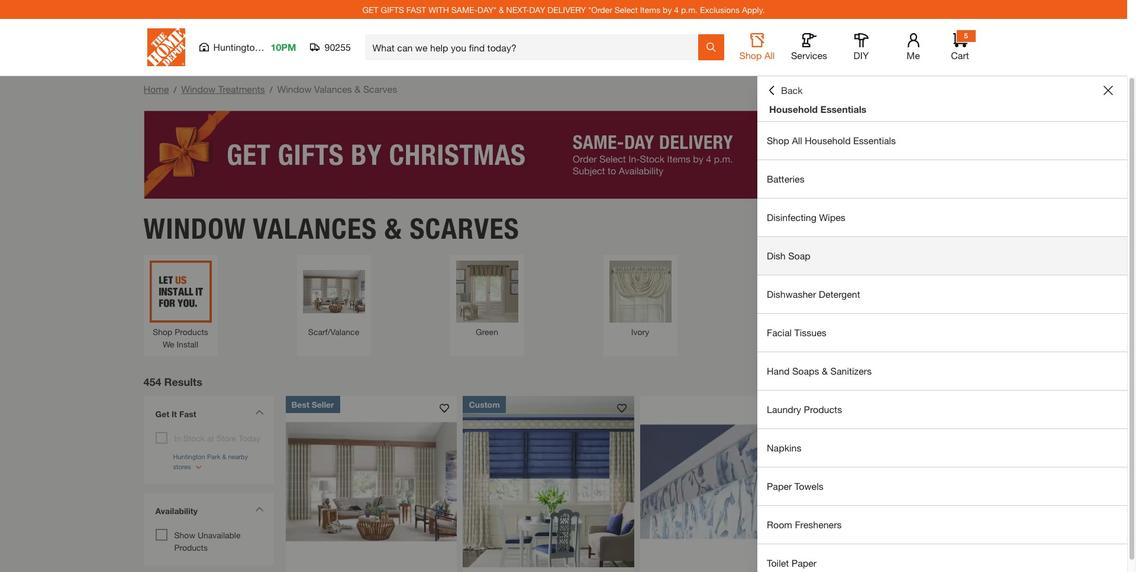 Task type: locate. For each thing, give the bounding box(es) containing it.
0 horizontal spatial home
[[144, 83, 169, 95]]

ivory image
[[609, 261, 671, 323]]

products down hand soaps & sanitizers
[[804, 404, 842, 415]]

1 vertical spatial all
[[792, 135, 802, 146]]

/ right treatments
[[270, 85, 273, 95]]

tissues
[[795, 327, 827, 339]]

all inside shop all household essentials link
[[792, 135, 802, 146]]

1 vertical spatial essentials
[[854, 135, 896, 146]]

1 vertical spatial scarves
[[410, 212, 520, 246]]

paper right toilet
[[792, 558, 817, 569]]

1 horizontal spatial all
[[792, 135, 802, 146]]

products inside shop products we install
[[175, 327, 208, 337]]

fresheners
[[795, 520, 842, 531]]

2 vertical spatial products
[[174, 543, 208, 553]]

window valances & scarves
[[144, 212, 520, 246]]

0 vertical spatial scarves
[[363, 83, 397, 95]]

items
[[640, 4, 661, 15]]

get
[[155, 409, 169, 419]]

home right a
[[1054, 384, 1073, 392]]

shop all household essentials
[[767, 135, 896, 146]]

essentials
[[821, 104, 867, 115], [854, 135, 896, 146]]

chat with a home depot expert.
[[1016, 384, 1117, 392]]

0 vertical spatial essentials
[[821, 104, 867, 115]]

delivery
[[548, 4, 586, 15]]

household down back
[[769, 104, 818, 115]]

454
[[144, 376, 161, 389]]

home link
[[144, 83, 169, 95]]

stock
[[183, 434, 205, 444]]

0 vertical spatial all
[[765, 50, 775, 61]]

products for laundry products
[[804, 404, 842, 415]]

shop inside shop products we install
[[153, 327, 172, 337]]

we
[[163, 339, 174, 349]]

&
[[499, 4, 504, 15], [355, 83, 361, 95], [385, 212, 402, 246], [822, 366, 828, 377]]

all inside shop all button
[[765, 50, 775, 61]]

1 vertical spatial shop
[[767, 135, 789, 146]]

1 horizontal spatial shop
[[740, 50, 762, 61]]

at
[[207, 434, 214, 444]]

soaps
[[792, 366, 819, 377]]

1 horizontal spatial home
[[1054, 384, 1073, 392]]

multi colored image
[[763, 261, 825, 323]]

essentials inside shop all household essentials link
[[854, 135, 896, 146]]

/ right home link
[[174, 85, 176, 95]]

1 vertical spatial paper
[[792, 558, 817, 569]]

paper towels link
[[758, 468, 1127, 506]]

scarf/valance
[[308, 327, 359, 337]]

window
[[181, 83, 216, 95], [277, 83, 312, 95], [144, 212, 246, 246]]

toilet paper link
[[758, 545, 1127, 573]]

all down household essentials
[[792, 135, 802, 146]]

room
[[767, 520, 792, 531]]

1 horizontal spatial scarves
[[410, 212, 520, 246]]

batteries link
[[758, 160, 1127, 198]]

1 / from the left
[[174, 85, 176, 95]]

park
[[263, 41, 282, 53]]

shop up batteries
[[767, 135, 789, 146]]

toilet paper
[[767, 558, 817, 569]]

me button
[[895, 33, 932, 62]]

shop down the apply.
[[740, 50, 762, 61]]

fast
[[406, 4, 426, 15]]

household
[[769, 104, 818, 115], [805, 135, 851, 146]]

green image
[[456, 261, 518, 323]]

1 vertical spatial household
[[805, 135, 851, 146]]

products for shop products we install
[[175, 327, 208, 337]]

depot
[[1075, 384, 1094, 392]]

results
[[164, 376, 202, 389]]

shop products we install image
[[149, 261, 212, 323]]

valances
[[314, 83, 352, 95], [253, 212, 377, 246]]

paper left "towels"
[[767, 481, 792, 492]]

home
[[144, 83, 169, 95], [1054, 384, 1073, 392]]

hand soaps & sanitizers link
[[758, 353, 1127, 391]]

in stock at store today
[[174, 434, 261, 444]]

dish soap
[[767, 250, 811, 262]]

2 vertical spatial shop
[[153, 327, 172, 337]]

0 horizontal spatial shop
[[153, 327, 172, 337]]

expert.
[[1096, 384, 1117, 392]]

shop for shop all household essentials
[[767, 135, 789, 146]]

scarf/valance image
[[303, 261, 365, 323]]

shop all
[[740, 50, 775, 61]]

products inside menu
[[804, 404, 842, 415]]

disinfecting wipes
[[767, 212, 846, 223]]

multi-colored link
[[763, 261, 825, 338]]

wood cornice image
[[286, 396, 457, 568]]

0 horizontal spatial all
[[765, 50, 775, 61]]

huntington park
[[213, 41, 282, 53]]

facial tissues link
[[758, 314, 1127, 352]]

back
[[781, 85, 803, 96]]

get gifts fast with same-day* & next-day delivery *order select items by 4 p.m. exclusions apply.
[[362, 4, 765, 15]]

in stock at store today link
[[174, 434, 261, 444]]

best
[[291, 400, 309, 410]]

1 vertical spatial home
[[1054, 384, 1073, 392]]

0 horizontal spatial /
[[174, 85, 176, 95]]

multi-
[[768, 327, 790, 337]]

all up back button
[[765, 50, 775, 61]]

towels
[[795, 481, 824, 492]]

products up install
[[175, 327, 208, 337]]

shop inside button
[[740, 50, 762, 61]]

all
[[765, 50, 775, 61], [792, 135, 802, 146]]

laundry
[[767, 404, 801, 415]]

0 vertical spatial valances
[[314, 83, 352, 95]]

0 vertical spatial household
[[769, 104, 818, 115]]

select
[[615, 4, 638, 15]]

0 vertical spatial products
[[175, 327, 208, 337]]

1 horizontal spatial /
[[270, 85, 273, 95]]

10pm
[[271, 41, 296, 53]]

shop inside menu
[[767, 135, 789, 146]]

shop for shop products we install
[[153, 327, 172, 337]]

*order
[[588, 4, 612, 15]]

0 vertical spatial home
[[144, 83, 169, 95]]

scarves
[[363, 83, 397, 95], [410, 212, 520, 246]]

home down "the home depot logo"
[[144, 83, 169, 95]]

room fresheners link
[[758, 507, 1127, 545]]

shop for shop all
[[740, 50, 762, 61]]

household down household essentials
[[805, 135, 851, 146]]

shop
[[740, 50, 762, 61], [767, 135, 789, 146], [153, 327, 172, 337]]

0 vertical spatial shop
[[740, 50, 762, 61]]

menu
[[758, 122, 1127, 573]]

2 horizontal spatial shop
[[767, 135, 789, 146]]

products down show
[[174, 543, 208, 553]]

household inside menu
[[805, 135, 851, 146]]

napkins link
[[758, 430, 1127, 468]]

day
[[529, 4, 545, 15]]

1 vertical spatial products
[[804, 404, 842, 415]]

What can we help you find today? search field
[[373, 35, 697, 60]]

dish soap link
[[758, 237, 1127, 275]]

products
[[175, 327, 208, 337], [804, 404, 842, 415], [174, 543, 208, 553]]

shop up we on the left of page
[[153, 327, 172, 337]]

hand
[[767, 366, 790, 377]]

diy
[[854, 50, 869, 61]]

feedback link image
[[1120, 200, 1136, 264]]



Task type: vqa. For each thing, say whether or not it's contained in the screenshot.
the OPEN
no



Task type: describe. For each thing, give the bounding box(es) containing it.
a
[[1048, 384, 1052, 392]]

get it fast link
[[149, 402, 268, 429]]

ivory
[[631, 327, 649, 337]]

toilet
[[767, 558, 789, 569]]

install
[[177, 339, 198, 349]]

same-
[[451, 4, 478, 15]]

1 vertical spatial valances
[[253, 212, 377, 246]]

diy button
[[842, 33, 880, 62]]

& inside menu
[[822, 366, 828, 377]]

green link
[[456, 261, 518, 338]]

get
[[362, 4, 379, 15]]

menu containing shop all household essentials
[[758, 122, 1127, 573]]

apply.
[[742, 4, 765, 15]]

in
[[174, 434, 181, 444]]

shop products we install link
[[149, 261, 212, 351]]

next-
[[506, 4, 529, 15]]

454 results
[[144, 376, 202, 389]]

custom
[[469, 400, 500, 410]]

canova blackout polyester curtain valance image
[[818, 396, 990, 568]]

home / window treatments / window valances & scarves
[[144, 83, 397, 95]]

facial
[[767, 327, 792, 339]]

paper towels
[[767, 481, 824, 492]]

napkins
[[767, 443, 802, 454]]

shop all household essentials link
[[758, 122, 1127, 160]]

services button
[[790, 33, 828, 62]]

fast
[[179, 409, 196, 419]]

day*
[[478, 4, 497, 15]]

disinfecting wipes link
[[758, 199, 1127, 237]]

show
[[174, 531, 195, 541]]

green
[[476, 327, 498, 337]]

batteries
[[767, 173, 805, 185]]

drawer close image
[[1104, 86, 1113, 95]]

seller
[[312, 400, 334, 410]]

contour valance only image
[[641, 396, 812, 568]]

multi-colored
[[768, 327, 819, 337]]

colored
[[790, 327, 819, 337]]

it
[[172, 409, 177, 419]]

4
[[674, 4, 679, 15]]

exclusions
[[700, 4, 740, 15]]

all for shop all
[[765, 50, 775, 61]]

wipes
[[819, 212, 846, 223]]

back button
[[767, 85, 803, 96]]

sponsored banner image
[[144, 111, 984, 199]]

dishwasher detergent link
[[758, 276, 1127, 314]]

laundry products
[[767, 404, 842, 415]]

ivory link
[[609, 261, 671, 338]]

dishwasher detergent
[[767, 289, 860, 300]]

unavailable
[[198, 531, 241, 541]]

with
[[1033, 384, 1046, 392]]

cart 5
[[951, 31, 969, 61]]

by
[[663, 4, 672, 15]]

household essentials
[[769, 104, 867, 115]]

dishwasher
[[767, 289, 816, 300]]

gifts
[[381, 4, 404, 15]]

disinfecting
[[767, 212, 817, 223]]

room fresheners
[[767, 520, 842, 531]]

p.m.
[[681, 4, 698, 15]]

0 horizontal spatial scarves
[[363, 83, 397, 95]]

laundry products link
[[758, 391, 1127, 429]]

me
[[907, 50, 920, 61]]

fabric cornice image
[[463, 396, 635, 568]]

services
[[791, 50, 827, 61]]

availability
[[155, 506, 198, 516]]

the home depot logo image
[[147, 28, 185, 66]]

shop products we install
[[153, 327, 208, 349]]

shop all button
[[738, 33, 776, 62]]

rod pocket valance image
[[916, 261, 978, 323]]

availability link
[[149, 499, 268, 526]]

2 / from the left
[[270, 85, 273, 95]]

window treatments link
[[181, 83, 265, 95]]

soap
[[788, 250, 811, 262]]

cart
[[951, 50, 969, 61]]

show unavailable products
[[174, 531, 241, 553]]

treatments
[[218, 83, 265, 95]]

0 vertical spatial paper
[[767, 481, 792, 492]]

scarf/valance link
[[303, 261, 365, 338]]

products inside show unavailable products
[[174, 543, 208, 553]]

show unavailable products link
[[174, 531, 241, 553]]

with
[[429, 4, 449, 15]]

store
[[217, 434, 236, 444]]

hand soaps & sanitizers
[[767, 366, 872, 377]]

huntington
[[213, 41, 260, 53]]

best seller
[[291, 400, 334, 410]]

all for shop all household essentials
[[792, 135, 802, 146]]

detergent
[[819, 289, 860, 300]]

90255
[[325, 41, 351, 53]]



